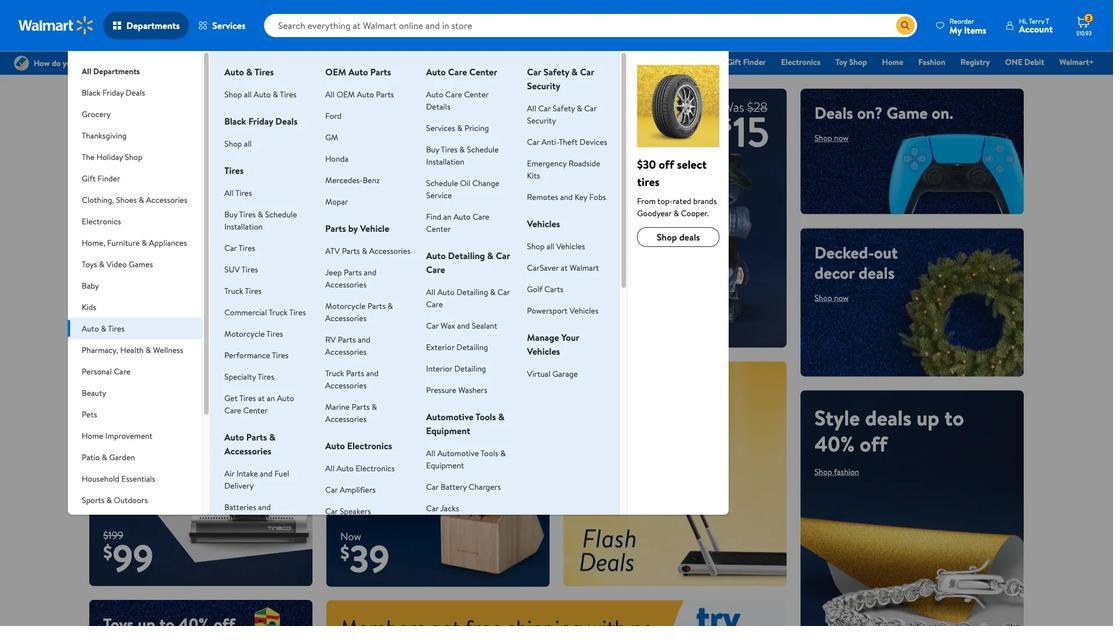 Task type: locate. For each thing, give the bounding box(es) containing it.
black for black friday deals dropdown button at the top left
[[82, 87, 101, 98]]

center inside auto care center details
[[464, 88, 489, 100]]

manage your vehicles
[[527, 331, 579, 358]]

& inside all auto detailing & car care
[[490, 286, 496, 297]]

buy for the top buy tires & schedule installation link
[[426, 144, 439, 155]]

pharmacy, health & wellness
[[82, 344, 183, 355]]

decked-
[[815, 241, 874, 264]]

finder up clothing, at the left top
[[98, 173, 120, 184]]

the for the holiday shop link
[[651, 56, 664, 68]]

deals for home deals up to 30% off
[[163, 264, 209, 293]]

patio & garden button
[[68, 447, 202, 468]]

big!
[[423, 252, 483, 304]]

toys & video games button
[[68, 253, 202, 275]]

deals for style deals up to 40% off
[[865, 403, 912, 432]]

thanksgiving inside "thanksgiving" 'link'
[[589, 56, 636, 68]]

an down specialty tires link on the bottom left of the page
[[267, 392, 275, 404]]

40% up shop fashion
[[815, 429, 855, 458]]

accessories down gift finder dropdown button
[[146, 194, 187, 205]]

remotes and key fobs link
[[527, 191, 606, 202]]

0 horizontal spatial an
[[267, 392, 275, 404]]

to inside "style deals up to 40% off"
[[945, 403, 964, 432]]

1 horizontal spatial 40%
[[815, 429, 855, 458]]

0 vertical spatial gift finder
[[727, 56, 766, 68]]

all departments link
[[68, 51, 202, 82]]

automotive inside the automotive tools & equipment
[[426, 411, 474, 423]]

& inside marine parts & accessories
[[372, 401, 377, 412]]

parts inside 'truck parts and accessories'
[[346, 367, 364, 379]]

1 vertical spatial services
[[426, 122, 455, 133]]

beauty
[[82, 387, 106, 398]]

truck for parts by vehicle
[[325, 367, 344, 379]]

black friday deals up auto care center details
[[423, 56, 487, 68]]

automotive down pressure washers link
[[426, 411, 474, 423]]

1 horizontal spatial thanksgiving
[[589, 56, 636, 68]]

0 vertical spatial safety
[[544, 66, 569, 78]]

accessories inside the motorcycle parts & accessories
[[325, 312, 367, 324]]

accessories down jeep
[[325, 279, 367, 290]]

departments inside popup button
[[126, 19, 180, 32]]

black up shop all
[[224, 115, 246, 128]]

2 horizontal spatial schedule
[[467, 144, 499, 155]]

and inside jeep parts and accessories
[[364, 266, 377, 278]]

0 vertical spatial holiday
[[665, 56, 692, 68]]

1 vertical spatial motorcycle
[[224, 328, 265, 339]]

vehicles up shop all vehicles
[[527, 217, 560, 230]]

0 horizontal spatial thanksgiving
[[82, 130, 127, 141]]

rv parts and accessories link
[[325, 334, 371, 357]]

buy tires & schedule installation up oil
[[426, 144, 499, 167]]

1 vertical spatial thanksgiving
[[82, 130, 127, 141]]

0 vertical spatial at
[[561, 262, 568, 273]]

1 horizontal spatial motorcycle
[[325, 300, 366, 311]]

0 horizontal spatial black friday deals
[[82, 87, 145, 98]]

walmart+ link
[[1054, 56, 1099, 68]]

vehicles
[[527, 217, 560, 230], [556, 240, 585, 252], [570, 305, 599, 316], [527, 345, 560, 358]]

0 vertical spatial equipment
[[426, 424, 470, 437]]

pharmacy, health & wellness button
[[68, 339, 202, 361]]

1 equipment from the top
[[426, 424, 470, 437]]

0 horizontal spatial grocery
[[82, 108, 111, 119]]

parts right atv
[[342, 245, 360, 256]]

motorcycle down jeep parts and accessories
[[325, 300, 366, 311]]

detailing down auto detailing & car care
[[457, 286, 488, 297]]

golf
[[527, 283, 543, 295]]

car jacks
[[426, 502, 459, 514]]

and down rv parts and accessories
[[366, 367, 379, 379]]

jeep
[[325, 266, 342, 278]]

40% inside up to 40% off sports gear
[[621, 374, 652, 397]]

1 horizontal spatial the
[[651, 56, 664, 68]]

and left key
[[560, 191, 573, 202]]

security down the 'grocery & essentials' link
[[527, 79, 561, 92]]

1 horizontal spatial buy tires & schedule installation link
[[426, 144, 499, 167]]

decor
[[114, 516, 136, 527]]

seasonal
[[82, 516, 112, 527]]

holiday inside dropdown button
[[96, 151, 123, 162]]

and down atv parts & accessories link
[[364, 266, 377, 278]]

accessories for marine parts & accessories
[[325, 413, 367, 424]]

0 horizontal spatial holiday
[[96, 151, 123, 162]]

motorcycle tires link
[[224, 328, 283, 339]]

1 vertical spatial an
[[267, 392, 275, 404]]

2 horizontal spatial black
[[423, 56, 442, 68]]

shop inside "toy shop" link
[[849, 56, 867, 68]]

shop now for save big!
[[350, 319, 384, 330]]

1 vertical spatial black
[[82, 87, 101, 98]]

0 vertical spatial friday
[[444, 56, 466, 68]]

to inside up to 40% off sports gear
[[602, 374, 617, 397]]

2 equipment from the top
[[426, 460, 464, 471]]

grocery & essentials
[[502, 56, 574, 68]]

parts for atv parts & accessories
[[342, 245, 360, 256]]

parts right rv
[[338, 334, 356, 345]]

and right batteries
[[258, 501, 271, 513]]

and inside air intake and fuel delivery
[[260, 468, 273, 479]]

departments up the all departments link at the top
[[126, 19, 180, 32]]

1 horizontal spatial $
[[340, 540, 350, 566]]

grocery
[[502, 56, 530, 68], [82, 108, 111, 119]]

0 vertical spatial auto & tires
[[224, 66, 274, 78]]

0 horizontal spatial friday
[[102, 87, 124, 98]]

to inside home deals up to 30% off
[[131, 290, 151, 319]]

essentials down patio & garden dropdown button
[[121, 473, 155, 484]]

& inside the automotive tools & equipment
[[498, 411, 505, 423]]

$10.93
[[1077, 29, 1092, 37]]

at inside get tires at an auto care center
[[258, 392, 265, 404]]

schedule inside schedule oil change service
[[426, 177, 458, 188]]

schedule for left buy tires & schedule installation link
[[265, 208, 297, 220]]

deals on? game on.
[[815, 101, 954, 124]]

batteries and accessories
[[224, 501, 271, 525]]

parts inside the motorcycle parts & accessories
[[368, 300, 386, 311]]

friday inside dropdown button
[[102, 87, 124, 98]]

and down the motorcycle parts & accessories in the left of the page
[[358, 334, 371, 345]]

motorcycle for motorcycle tires
[[224, 328, 265, 339]]

truck down suv
[[224, 285, 243, 296]]

schedule oil change service link
[[426, 177, 500, 201]]

the inside dropdown button
[[82, 151, 95, 162]]

vehicles down manage
[[527, 345, 560, 358]]

automotive tools & equipment
[[426, 411, 505, 437]]

hi, terry t account
[[1019, 16, 1053, 35]]

1 vertical spatial 40%
[[815, 429, 855, 458]]

deals right style
[[865, 403, 912, 432]]

1 vertical spatial at
[[258, 392, 265, 404]]

auto & tires up the shop all auto & tires link
[[224, 66, 274, 78]]

oil
[[460, 177, 471, 188]]

security inside car safety & car security
[[527, 79, 561, 92]]

now down decor
[[834, 292, 849, 303]]

deals inside decked-out decor deals
[[859, 261, 895, 284]]

shop now for decked-out decor deals
[[815, 292, 849, 303]]

the holiday shop inside dropdown button
[[82, 151, 142, 162]]

shop now link
[[815, 132, 849, 144], [103, 153, 137, 164], [815, 292, 849, 303], [340, 315, 393, 334], [103, 353, 137, 364], [340, 405, 375, 416]]

1 horizontal spatial schedule
[[426, 177, 458, 188]]

and inside 'truck parts and accessories'
[[366, 367, 379, 379]]

30%
[[156, 290, 194, 319]]

1 horizontal spatial installation
[[426, 156, 465, 167]]

0 vertical spatial automotive
[[426, 411, 474, 423]]

now up personal care
[[123, 353, 137, 364]]

1 horizontal spatial services
[[426, 122, 455, 133]]

installation up 'car tires'
[[224, 221, 263, 232]]

parts inside rv parts and accessories
[[338, 334, 356, 345]]

and right wax on the bottom left of the page
[[457, 320, 470, 331]]

friday up auto care center details
[[444, 56, 466, 68]]

motorcycle
[[325, 300, 366, 311], [224, 328, 265, 339]]

car down search search box
[[580, 66, 594, 78]]

1 horizontal spatial grocery
[[502, 56, 530, 68]]

shop now link for deals on? game on.
[[815, 132, 849, 144]]

1 vertical spatial equipment
[[426, 460, 464, 471]]

jacks
[[440, 502, 459, 514]]

care up auto care center details link
[[448, 66, 467, 78]]

shop now for deals on? game on.
[[815, 132, 849, 144]]

1 horizontal spatial to
[[602, 374, 617, 397]]

all automotive tools & equipment link
[[426, 447, 506, 471]]

was dollar $199, now dollar 99 group
[[89, 528, 153, 586]]

buy tires & schedule installation link up oil
[[426, 144, 499, 167]]

1 vertical spatial all
[[244, 138, 252, 149]]

car down car safety & car security at top
[[538, 102, 551, 114]]

center
[[469, 66, 498, 78], [464, 88, 489, 100], [426, 223, 451, 234], [243, 404, 268, 416]]

auto inside dropdown button
[[82, 323, 99, 334]]

all up the huge
[[244, 88, 252, 100]]

emergency
[[527, 157, 567, 169]]

powersport vehicles
[[527, 305, 599, 316]]

black friday deals down the shop all auto & tires
[[224, 115, 298, 128]]

shop inside the holiday shop link
[[694, 56, 712, 68]]

the right "thanksgiving" 'link'
[[651, 56, 664, 68]]

1 vertical spatial essentials
[[121, 473, 155, 484]]

0 vertical spatial departments
[[126, 19, 180, 32]]

1 vertical spatial up
[[917, 403, 940, 432]]

the up clothing, at the left top
[[82, 151, 95, 162]]

auto electronics
[[325, 440, 392, 452]]

all for tires
[[224, 187, 234, 198]]

accessories for motorcycle parts & accessories
[[325, 312, 367, 324]]

accessories inside marine parts & accessories
[[325, 413, 367, 424]]

1 vertical spatial automotive
[[437, 447, 479, 459]]

home for home deals up to 30% off
[[103, 264, 158, 293]]

deals inside black friday deals dropdown button
[[126, 87, 145, 98]]

automotive inside "all automotive tools & equipment"
[[437, 447, 479, 459]]

and inside rv parts and accessories
[[358, 334, 371, 345]]

1 horizontal spatial an
[[443, 211, 452, 222]]

detailing down car wax and sealant
[[457, 341, 488, 353]]

get
[[224, 392, 238, 404]]

the holiday shop
[[651, 56, 712, 68], [82, 151, 142, 162]]

0 horizontal spatial finder
[[98, 173, 120, 184]]

thanksgiving down high
[[82, 130, 127, 141]]

gift inside dropdown button
[[82, 173, 96, 184]]

buy down all tires
[[224, 208, 238, 220]]

all auto electronics
[[325, 462, 395, 474]]

friday down all departments
[[102, 87, 124, 98]]

black down all departments
[[82, 87, 101, 98]]

improvement
[[105, 430, 153, 441]]

accessories down rv
[[325, 346, 367, 357]]

0 vertical spatial schedule
[[467, 144, 499, 155]]

buy down services & pricing
[[426, 144, 439, 155]]

and inside batteries and accessories
[[258, 501, 271, 513]]

2 vertical spatial to
[[945, 403, 964, 432]]

safety up all car safety & car security link
[[544, 66, 569, 78]]

deals inside "style deals up to 40% off"
[[865, 403, 912, 432]]

0 vertical spatial security
[[527, 79, 561, 92]]

auto inside auto detailing & car care
[[426, 249, 446, 262]]

services inside services 'dropdown button'
[[212, 19, 246, 32]]

0 horizontal spatial buy
[[224, 208, 238, 220]]

black friday deals down all departments
[[82, 87, 145, 98]]

2 vertical spatial all
[[547, 240, 554, 252]]

motorcycle inside the motorcycle parts & accessories
[[325, 300, 366, 311]]

deals for shop deals
[[679, 231, 700, 244]]

finder inside dropdown button
[[98, 173, 120, 184]]

2 horizontal spatial to
[[945, 403, 964, 432]]

electronics inside electronics dropdown button
[[82, 215, 121, 227]]

virtual
[[527, 368, 551, 379]]

shop fashion
[[815, 466, 859, 477]]

center up auto care center details
[[469, 66, 498, 78]]

parts inside marine parts & accessories
[[352, 401, 370, 412]]

rv
[[325, 334, 336, 345]]

black friday deals inside dropdown button
[[82, 87, 145, 98]]

detailing inside auto detailing & car care
[[448, 249, 485, 262]]

automotive down the automotive tools & equipment
[[437, 447, 479, 459]]

1 vertical spatial friday
[[102, 87, 124, 98]]

black friday deals for black friday deals dropdown button at the top left
[[82, 87, 145, 98]]

1 vertical spatial to
[[602, 374, 617, 397]]

washers
[[458, 384, 487, 395]]

all for automotive tools & equipment
[[426, 447, 436, 459]]

0 vertical spatial the holiday shop
[[651, 56, 712, 68]]

oem up ford link
[[337, 88, 355, 100]]

gift finder inside dropdown button
[[82, 173, 120, 184]]

1 vertical spatial auto & tires
[[82, 323, 125, 334]]

1 vertical spatial finder
[[98, 173, 120, 184]]

auto inside get tires at an auto care center
[[277, 392, 294, 404]]

0 horizontal spatial gift finder
[[82, 173, 120, 184]]

accessories inside dropdown button
[[146, 194, 187, 205]]

walmart
[[570, 262, 599, 273]]

and for air intake and fuel delivery
[[260, 468, 273, 479]]

auto inside auto care center details
[[426, 88, 443, 100]]

1 horizontal spatial truck
[[269, 306, 288, 318]]

center down specialty tires link on the bottom left of the page
[[243, 404, 268, 416]]

0 horizontal spatial services
[[212, 19, 246, 32]]

at down specialty tires link on the bottom left of the page
[[258, 392, 265, 404]]

to for style
[[945, 403, 964, 432]]

security
[[527, 79, 561, 92], [527, 115, 556, 126]]

accessories inside jeep parts and accessories
[[325, 279, 367, 290]]

0 vertical spatial thanksgiving
[[589, 56, 636, 68]]

grocery inside dropdown button
[[82, 108, 111, 119]]

parts down jeep parts and accessories link on the top of page
[[368, 300, 386, 311]]

accessories inside rv parts and accessories
[[325, 346, 367, 357]]

gift up clothing, at the left top
[[82, 173, 96, 184]]

0 horizontal spatial up
[[103, 290, 126, 319]]

black inside dropdown button
[[82, 87, 101, 98]]

parts down rv parts and accessories
[[346, 367, 364, 379]]

now up rv parts and accessories
[[369, 319, 384, 330]]

oem
[[325, 66, 346, 78], [337, 88, 355, 100]]

1 horizontal spatial holiday
[[665, 56, 692, 68]]

$199
[[103, 528, 123, 543]]

& inside "seasonal decor & party supplies"
[[138, 516, 143, 527]]

the holiday shop for the holiday shop dropdown button
[[82, 151, 142, 162]]

to for home
[[131, 290, 151, 319]]

parts for truck parts and accessories
[[346, 367, 364, 379]]

0 vertical spatial grocery
[[502, 56, 530, 68]]

$ inside $199 $ 99
[[103, 539, 112, 565]]

electronics down clothing, at the left top
[[82, 215, 121, 227]]

remotes and key fobs
[[527, 191, 606, 202]]

friday down the shop all auto & tires
[[248, 115, 273, 128]]

1 vertical spatial buy
[[224, 208, 238, 220]]

0 horizontal spatial 40%
[[621, 374, 652, 397]]

0 vertical spatial finder
[[743, 56, 766, 68]]

0 horizontal spatial to
[[131, 290, 151, 319]]

thanksgiving inside thanksgiving 'dropdown button'
[[82, 130, 127, 141]]

carsaver at walmart
[[527, 262, 599, 273]]

accessories for rv parts and accessories
[[325, 346, 367, 357]]

detailing up "served"
[[454, 363, 486, 374]]

0 horizontal spatial the holiday shop
[[82, 151, 142, 162]]

honda link
[[325, 153, 349, 164]]

mercedes-benz
[[325, 174, 380, 186]]

accessories down batteries
[[224, 513, 266, 525]]

0 vertical spatial oem
[[325, 66, 346, 78]]

to
[[131, 290, 151, 319], [602, 374, 617, 397], [945, 403, 964, 432]]

now for high tech gifts, huge savings
[[123, 153, 137, 164]]

home deals are served
[[340, 374, 500, 397]]

personal care
[[82, 366, 131, 377]]

services for services
[[212, 19, 246, 32]]

0 horizontal spatial auto & tires
[[82, 323, 125, 334]]

1 vertical spatial gift finder
[[82, 173, 120, 184]]

home for home
[[882, 56, 904, 68]]

care down health
[[114, 366, 131, 377]]

buy tires & schedule installation up 'car tires'
[[224, 208, 297, 232]]

roadside
[[569, 157, 600, 169]]

truck
[[224, 285, 243, 296], [269, 306, 288, 318], [325, 367, 344, 379]]

parts left the by
[[325, 222, 346, 235]]

all for car safety & car security
[[527, 102, 536, 114]]

now dollar 39 null group
[[326, 529, 390, 587]]

gift for gift finder link
[[727, 56, 741, 68]]

0 vertical spatial gift
[[727, 56, 741, 68]]

all down the huge
[[244, 138, 252, 149]]

gift finder left electronics link
[[727, 56, 766, 68]]

0 vertical spatial black
[[423, 56, 442, 68]]

parts
[[370, 66, 391, 78], [376, 88, 394, 100], [325, 222, 346, 235], [342, 245, 360, 256], [344, 266, 362, 278], [368, 300, 386, 311], [338, 334, 356, 345], [346, 367, 364, 379], [352, 401, 370, 412], [246, 431, 267, 444]]

deals down appliances
[[163, 264, 209, 293]]

all up carsaver
[[547, 240, 554, 252]]

care down schedule oil change service link
[[473, 211, 490, 222]]

all tires
[[224, 187, 252, 198]]

truck right commercial
[[269, 306, 288, 318]]

electronics button
[[68, 211, 202, 232]]

up inside home deals up to 30% off
[[103, 290, 126, 319]]

security up anti-
[[527, 115, 556, 126]]

vehicles inside manage your vehicles
[[527, 345, 560, 358]]

1 horizontal spatial auto & tires
[[224, 66, 274, 78]]

$ inside now $ 39
[[340, 540, 350, 566]]

t
[[1046, 16, 1050, 26]]

gift finder link
[[722, 56, 771, 68]]

car left jacks at left bottom
[[426, 502, 439, 514]]

rv parts and accessories
[[325, 334, 371, 357]]

decked-out decor deals
[[815, 241, 898, 284]]

deals right decor
[[859, 261, 895, 284]]

parts inside the auto parts & accessories
[[246, 431, 267, 444]]

thanksgiving for thanksgiving 'dropdown button'
[[82, 130, 127, 141]]

an
[[443, 211, 452, 222], [267, 392, 275, 404]]

2 vertical spatial black
[[224, 115, 246, 128]]

exterior detailing link
[[426, 341, 488, 353]]

accessories for atv parts & accessories
[[369, 245, 411, 256]]

finder left electronics link
[[743, 56, 766, 68]]

car battery chargers
[[426, 481, 501, 492]]

detailing for auto
[[448, 249, 485, 262]]

car left speakers on the bottom left
[[325, 505, 338, 517]]

performance
[[224, 349, 270, 361]]

1 vertical spatial holiday
[[96, 151, 123, 162]]

and left 'fuel'
[[260, 468, 273, 479]]

chargers
[[469, 481, 501, 492]]

now for home deals are served
[[360, 405, 375, 416]]

1 vertical spatial safety
[[553, 102, 575, 114]]

1 vertical spatial the holiday shop
[[82, 151, 142, 162]]

oem up "all oem auto parts" link
[[325, 66, 346, 78]]

commercial truck tires
[[224, 306, 306, 318]]

0 vertical spatial up
[[103, 290, 126, 319]]

truck inside 'truck parts and accessories'
[[325, 367, 344, 379]]

2 security from the top
[[527, 115, 556, 126]]

all inside "all automotive tools & equipment"
[[426, 447, 436, 459]]

accessories up rv
[[325, 312, 367, 324]]

parts down get tires at an auto care center at left
[[246, 431, 267, 444]]

installation for left buy tires & schedule installation link
[[224, 221, 263, 232]]

& inside car safety & car security
[[572, 66, 578, 78]]

parts inside jeep parts and accessories
[[344, 266, 362, 278]]

finder for gift finder dropdown button
[[98, 173, 120, 184]]

suv
[[224, 264, 240, 275]]

accessories up 'intake'
[[224, 445, 271, 458]]

electronics left the toy
[[781, 56, 821, 68]]

shop now link for high tech gifts, huge savings
[[103, 153, 137, 164]]

shop now link for home deals up to 30% off
[[103, 353, 137, 364]]

auto & tires button
[[68, 318, 202, 339]]

care down the get
[[224, 404, 241, 416]]

0 horizontal spatial essentials
[[121, 473, 155, 484]]

all inside the all car safety & car security
[[527, 102, 536, 114]]

now up gift finder dropdown button
[[123, 153, 137, 164]]

2 vertical spatial schedule
[[265, 208, 297, 220]]

carsaver
[[527, 262, 559, 273]]

installation
[[426, 156, 465, 167], [224, 221, 263, 232]]

on?
[[857, 101, 883, 124]]

accessories inside 'truck parts and accessories'
[[325, 380, 367, 391]]

reorder my items
[[950, 16, 987, 36]]

thanksgiving down search search box
[[589, 56, 636, 68]]

center down auto care center
[[464, 88, 489, 100]]

0 horizontal spatial truck
[[224, 285, 243, 296]]

up for home deals up to 30% off
[[103, 290, 126, 319]]

1 vertical spatial installation
[[224, 221, 263, 232]]

1 horizontal spatial finder
[[743, 56, 766, 68]]

1 security from the top
[[527, 79, 561, 92]]

home inside dropdown button
[[82, 430, 103, 441]]

0 vertical spatial an
[[443, 211, 452, 222]]

accessories for truck parts and accessories
[[325, 380, 367, 391]]

all inside all auto detailing & car care
[[426, 286, 436, 297]]

1 horizontal spatial black friday deals
[[224, 115, 298, 128]]

care inside auto detailing & car care
[[426, 263, 445, 276]]

service
[[426, 189, 452, 201]]

1 horizontal spatial up
[[917, 403, 940, 432]]

0 horizontal spatial motorcycle
[[224, 328, 265, 339]]

seasonal decor & party supplies button
[[68, 511, 202, 545]]

now right marine
[[360, 405, 375, 416]]

0 vertical spatial all
[[244, 88, 252, 100]]

0 horizontal spatial installation
[[224, 221, 263, 232]]

grocery for grocery & essentials
[[502, 56, 530, 68]]

1 horizontal spatial essentials
[[540, 56, 574, 68]]

all for &
[[244, 88, 252, 100]]

save
[[340, 252, 414, 304]]

deals down the shop all auto & tires link
[[275, 115, 298, 128]]

40% inside "style deals up to 40% off"
[[815, 429, 855, 458]]

now for save big!
[[369, 319, 384, 330]]

motorcycle down commercial
[[224, 328, 265, 339]]

accessories for clothing, shoes & accessories
[[146, 194, 187, 205]]

deals inside home deals up to 30% off
[[163, 264, 209, 293]]

off inside up to 40% off sports gear
[[656, 374, 678, 397]]

1 vertical spatial gift
[[82, 173, 96, 184]]

gift for gift finder dropdown button
[[82, 173, 96, 184]]

essentials down search search box
[[540, 56, 574, 68]]

deals left 'are'
[[387, 374, 423, 397]]

black for 'black friday deals' link at the top of the page
[[423, 56, 442, 68]]

household essentials button
[[68, 468, 202, 489]]

up inside "style deals up to 40% off"
[[917, 403, 940, 432]]

center down find
[[426, 223, 451, 234]]

departments up black friday deals dropdown button at the top left
[[93, 65, 140, 77]]

0 vertical spatial tools
[[476, 411, 496, 423]]

care up all auto detailing & car care link
[[426, 263, 445, 276]]

car up all car safety & car security link
[[527, 66, 541, 78]]

& inside auto detailing & car care
[[487, 249, 494, 262]]

tires inside get tires at an auto care center
[[239, 392, 256, 404]]

accessories inside the auto parts & accessories
[[224, 445, 271, 458]]

0 vertical spatial the
[[651, 56, 664, 68]]

clothing, shoes & accessories
[[82, 194, 187, 205]]

grocery right auto care center
[[502, 56, 530, 68]]

0 horizontal spatial buy tires & schedule installation
[[224, 208, 297, 232]]

0 vertical spatial installation
[[426, 156, 465, 167]]



Task type: vqa. For each thing, say whether or not it's contained in the screenshot.
Grocery & Essentials link on the top of page
yes



Task type: describe. For each thing, give the bounding box(es) containing it.
electronics down "auto electronics"
[[356, 462, 395, 474]]

gift finder for gift finder link
[[727, 56, 766, 68]]

home for home deals are served
[[340, 374, 383, 397]]

an inside find an auto care center
[[443, 211, 452, 222]]

shop all vehicles link
[[527, 240, 585, 252]]

friday for 'black friday deals' link at the top of the page
[[444, 56, 466, 68]]

details
[[426, 101, 451, 112]]

tools inside the automotive tools & equipment
[[476, 411, 496, 423]]

powersport
[[527, 305, 568, 316]]

& inside the all car safety & car security
[[577, 102, 582, 114]]

fashion
[[919, 56, 946, 68]]

all oem auto parts
[[325, 88, 394, 100]]

car left wax on the bottom left of the page
[[426, 320, 439, 331]]

home for home improvement
[[82, 430, 103, 441]]

one debit link
[[1000, 56, 1050, 68]]

commercial truck tires link
[[224, 306, 306, 318]]

& inside the motorcycle parts & accessories
[[388, 300, 393, 311]]

and for jeep parts and accessories
[[364, 266, 377, 278]]

batteries
[[224, 501, 256, 513]]

black friday deals for 'black friday deals' link at the top of the page
[[423, 56, 487, 68]]

2 vertical spatial black friday deals
[[224, 115, 298, 128]]

are
[[427, 374, 449, 397]]

security inside the all car safety & car security
[[527, 115, 556, 126]]

game
[[887, 101, 928, 124]]

furniture
[[107, 237, 140, 248]]

all for friday
[[244, 138, 252, 149]]

1 horizontal spatial black
[[224, 115, 246, 128]]

shop now for home deals are served
[[340, 405, 375, 416]]

black friday deals button
[[68, 82, 202, 103]]

battery
[[441, 481, 467, 492]]

an inside get tires at an auto care center
[[267, 392, 275, 404]]

1 vertical spatial truck
[[269, 306, 288, 318]]

off inside "style deals up to 40% off"
[[860, 429, 888, 458]]

parts for motorcycle parts & accessories
[[368, 300, 386, 311]]

home deals up to 30% off
[[103, 264, 209, 345]]

carsaver at walmart link
[[527, 262, 599, 273]]

parts up all oem auto parts
[[370, 66, 391, 78]]

top-
[[658, 195, 673, 206]]

tech
[[141, 101, 173, 124]]

off inside home deals up to 30% off
[[103, 316, 131, 345]]

mopar link
[[325, 196, 348, 207]]

auto inside the auto parts & accessories
[[224, 431, 244, 444]]

equipment inside "all automotive tools & equipment"
[[426, 460, 464, 471]]

care inside get tires at an auto care center
[[224, 404, 241, 416]]

now for deals on? game on.
[[834, 132, 849, 144]]

rated
[[673, 195, 692, 206]]

virtual garage
[[527, 368, 578, 379]]

Walmart Site-Wide search field
[[264, 14, 917, 37]]

auto & tires image
[[637, 65, 720, 147]]

personal care button
[[68, 361, 202, 382]]

& inside the auto parts & accessories
[[269, 431, 276, 444]]

auto inside find an auto care center
[[454, 211, 471, 222]]

2 vertical spatial friday
[[248, 115, 273, 128]]

suv tires link
[[224, 264, 258, 275]]

shop all auto & tires
[[224, 88, 297, 100]]

virtual garage link
[[527, 368, 578, 379]]

the holiday shop for the holiday shop link
[[651, 56, 712, 68]]

accessories inside batteries and accessories
[[224, 513, 266, 525]]

mercedes-benz link
[[325, 174, 380, 186]]

schedule oil change service
[[426, 177, 500, 201]]

decor
[[815, 261, 855, 284]]

off inside $30 off select tires from top-rated brands goodyear & cooper.
[[659, 156, 674, 172]]

tires inside dropdown button
[[108, 323, 125, 334]]

& inside dropdown button
[[142, 237, 147, 248]]

auto & tires inside dropdown button
[[82, 323, 125, 334]]

truck for tires
[[224, 285, 243, 296]]

find an auto care center link
[[426, 211, 490, 234]]

motorcycle parts & accessories link
[[325, 300, 393, 324]]

baby button
[[68, 275, 202, 296]]

the for the holiday shop dropdown button
[[82, 151, 95, 162]]

car inside all auto detailing & car care
[[498, 286, 510, 297]]

all automotive tools & equipment
[[426, 447, 506, 471]]

walmart image
[[19, 16, 94, 35]]

toy shop
[[836, 56, 867, 68]]

shop deals link
[[637, 227, 720, 247]]

care inside all auto detailing & car care
[[426, 298, 443, 310]]

0 vertical spatial buy tires & schedule installation
[[426, 144, 499, 167]]

deals for home deals are served
[[387, 374, 423, 397]]

detailing for exterior
[[457, 341, 488, 353]]

car safety & car security
[[527, 66, 594, 92]]

all for auto electronics
[[325, 462, 335, 474]]

and for car wax and sealant
[[457, 320, 470, 331]]

auto inside all auto detailing & car care
[[437, 286, 455, 297]]

benz
[[363, 174, 380, 186]]

1 horizontal spatial at
[[561, 262, 568, 273]]

style
[[815, 403, 860, 432]]

the holiday shop button
[[68, 146, 202, 168]]

car left anti-
[[527, 136, 540, 147]]

deals left "on?"
[[815, 101, 854, 124]]

care inside find an auto care center
[[473, 211, 490, 222]]

car amplifiers link
[[325, 484, 376, 495]]

1 vertical spatial oem
[[337, 88, 355, 100]]

0 horizontal spatial buy tires & schedule installation link
[[224, 208, 297, 232]]

anti-
[[542, 136, 559, 147]]

registry link
[[956, 56, 996, 68]]

golf carts link
[[527, 283, 564, 295]]

toys
[[82, 258, 97, 270]]

shop now for home deals up to 30% off
[[103, 353, 137, 364]]

shop fashion link
[[815, 466, 859, 477]]

installation for the top buy tires & schedule installation link
[[426, 156, 465, 167]]

electronics up the all auto electronics
[[347, 440, 392, 452]]

detailing inside all auto detailing & car care
[[457, 286, 488, 297]]

care inside personal care dropdown button
[[114, 366, 131, 377]]

parts for rv parts and accessories
[[338, 334, 356, 345]]

gm link
[[325, 131, 338, 143]]

games
[[129, 258, 153, 270]]

and for rv parts and accessories
[[358, 334, 371, 345]]

center inside find an auto care center
[[426, 223, 451, 234]]

deals inside 'black friday deals' link
[[467, 56, 487, 68]]

shop now link for decked-out decor deals
[[815, 292, 849, 303]]

0 vertical spatial buy tires & schedule installation link
[[426, 144, 499, 167]]

& inside $30 off select tires from top-rated brands goodyear & cooper.
[[674, 207, 679, 219]]

jeep parts and accessories
[[325, 266, 377, 290]]

holiday for the holiday shop dropdown button
[[96, 151, 123, 162]]

Search search field
[[264, 14, 917, 37]]

garage
[[553, 368, 578, 379]]

now
[[340, 529, 361, 544]]

gift finder for gift finder dropdown button
[[82, 173, 120, 184]]

now for decked-out decor deals
[[834, 292, 849, 303]]

mercedes-
[[325, 174, 363, 186]]

car speakers
[[325, 505, 371, 517]]

vehicles up carsaver at walmart link at the top of page
[[556, 240, 585, 252]]

departments button
[[103, 12, 189, 39]]

change
[[472, 177, 500, 188]]

emergency roadside kits
[[527, 157, 600, 181]]

grocery for grocery
[[82, 108, 111, 119]]

all for oem auto parts
[[325, 88, 335, 100]]

tools inside "all automotive tools & equipment"
[[481, 447, 499, 459]]

equipment inside the automotive tools & equipment
[[426, 424, 470, 437]]

motorcycle for motorcycle parts & accessories
[[325, 300, 366, 311]]

accessories for jeep parts and accessories
[[325, 279, 367, 290]]

oem auto parts
[[325, 66, 391, 78]]

parts down oem auto parts
[[376, 88, 394, 100]]

car left amplifiers
[[325, 484, 338, 495]]

gear
[[626, 395, 657, 417]]

all car safety & car security
[[527, 102, 597, 126]]

now for home deals up to 30% off
[[123, 353, 137, 364]]

shop now link for save big!
[[340, 315, 393, 334]]

suv tires
[[224, 264, 258, 275]]

car left battery
[[426, 481, 439, 492]]

car speakers link
[[325, 505, 371, 517]]

services for services & pricing
[[426, 122, 455, 133]]

patio
[[82, 451, 100, 463]]

and for truck parts and accessories
[[366, 367, 379, 379]]

$ for 39
[[340, 540, 350, 566]]

auto care center details link
[[426, 88, 489, 112]]

all for auto detailing & car care
[[426, 286, 436, 297]]

schedule for the top buy tires & schedule installation link
[[467, 144, 499, 155]]

accessories for auto parts & accessories
[[224, 445, 271, 458]]

remotes
[[527, 191, 558, 202]]

parts for marine parts & accessories
[[352, 401, 370, 412]]

batteries and accessories link
[[224, 501, 271, 525]]

clothing,
[[82, 194, 114, 205]]

search icon image
[[901, 21, 910, 30]]

& inside "all automotive tools & equipment"
[[501, 447, 506, 459]]

shoes
[[116, 194, 137, 205]]

friday for black friday deals dropdown button at the top left
[[102, 87, 124, 98]]

center inside get tires at an auto care center
[[243, 404, 268, 416]]

powersport vehicles link
[[527, 305, 599, 316]]

manage
[[527, 331, 559, 344]]

appliances
[[149, 237, 187, 248]]

$ for 99
[[103, 539, 112, 565]]

car up suv
[[224, 242, 237, 253]]

terry
[[1029, 16, 1045, 26]]

finder for gift finder link
[[743, 56, 766, 68]]

my
[[950, 23, 962, 36]]

truck tires link
[[224, 285, 262, 296]]

items
[[964, 23, 987, 36]]

wellness
[[153, 344, 183, 355]]

car inside auto detailing & car care
[[496, 249, 510, 262]]

electronics inside electronics link
[[781, 56, 821, 68]]

brands
[[693, 195, 717, 206]]

home, furniture & appliances button
[[68, 232, 202, 253]]

shop all auto & tires link
[[224, 88, 297, 100]]

auto care center details
[[426, 88, 489, 112]]

get tires at an auto care center link
[[224, 392, 294, 416]]

parts for jeep parts and accessories
[[344, 266, 362, 278]]

goodyear
[[637, 207, 672, 219]]

up for style deals up to 40% off
[[917, 403, 940, 432]]

thanksgiving for "thanksgiving" 'link'
[[589, 56, 636, 68]]

shop now link for home deals are served
[[340, 405, 375, 416]]

car up devices on the top
[[584, 102, 597, 114]]

car jacks link
[[426, 502, 459, 514]]

holiday for the holiday shop link
[[665, 56, 692, 68]]

wax
[[441, 320, 455, 331]]

jeep parts and accessories link
[[325, 266, 377, 290]]

now $ 39
[[340, 529, 390, 584]]

care inside auto care center details
[[445, 88, 462, 100]]

shop inside the holiday shop dropdown button
[[125, 151, 142, 162]]

detailing for interior
[[454, 363, 486, 374]]

party
[[145, 516, 164, 527]]

buy for left buy tires & schedule installation link
[[224, 208, 238, 220]]

1 vertical spatial departments
[[93, 65, 140, 77]]

safety inside the all car safety & car security
[[553, 102, 575, 114]]

essentials inside dropdown button
[[121, 473, 155, 484]]

pets button
[[68, 404, 202, 425]]

shop now for high tech gifts, huge savings
[[103, 153, 137, 164]]

shop inside shop deals link
[[657, 231, 677, 244]]

find an auto care center
[[426, 211, 490, 234]]

vehicles up your
[[570, 305, 599, 316]]

safety inside car safety & car security
[[544, 66, 569, 78]]

parts for auto parts & accessories
[[246, 431, 267, 444]]

devices
[[580, 136, 607, 147]]

0 vertical spatial essentials
[[540, 56, 574, 68]]

outdoors
[[114, 494, 148, 506]]



